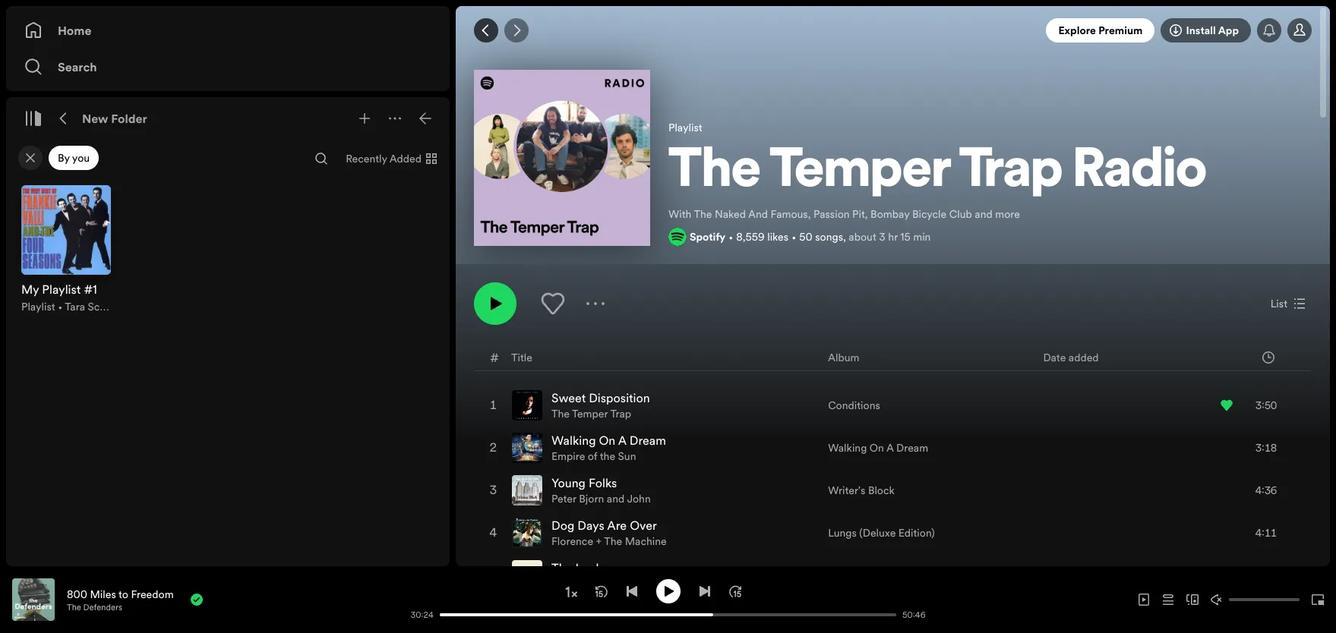 Task type: vqa. For each thing, say whether or not it's contained in the screenshot.
1st Strange from the bottom
no



Task type: locate. For each thing, give the bounding box(es) containing it.
duration image
[[1263, 351, 1275, 364]]

group
[[12, 176, 120, 324]]

dream inside walking on a dream empire of the sun
[[630, 432, 666, 449]]

of
[[588, 449, 598, 464]]

0 vertical spatial temper
[[770, 145, 951, 200]]

8,559 likes
[[736, 229, 789, 245]]

0 horizontal spatial and
[[607, 492, 625, 507]]

florence + the machine link
[[552, 534, 667, 549]]

1 horizontal spatial dream
[[897, 441, 929, 456]]

a right the the
[[618, 432, 627, 449]]

0 horizontal spatial cell
[[488, 555, 500, 596]]

dream
[[630, 432, 666, 449], [897, 441, 929, 456]]

1 horizontal spatial trap
[[959, 145, 1063, 200]]

naked
[[715, 207, 746, 222]]

2 horizontal spatial cell
[[1221, 555, 1298, 596]]

1 horizontal spatial temper
[[770, 145, 951, 200]]

a for walking on a dream
[[887, 441, 894, 456]]

on for walking on a dream
[[870, 441, 884, 456]]

3:50 cell
[[1221, 385, 1298, 426]]

trap inside the 'sweet disposition the temper trap'
[[610, 406, 631, 422]]

walking on a dream cell
[[512, 428, 672, 469]]

1 vertical spatial and
[[607, 492, 625, 507]]

By you checkbox
[[49, 146, 99, 170]]

1 vertical spatial playlist
[[21, 299, 55, 315]]

writer's block
[[828, 483, 895, 498]]

1 cell from the left
[[488, 555, 500, 596]]

1 horizontal spatial and
[[975, 207, 993, 222]]

50 songs , about 3 hr 15 min
[[799, 229, 931, 245]]

on
[[599, 432, 616, 449], [870, 441, 884, 456]]

volume off image
[[1211, 594, 1223, 606]]

min
[[913, 229, 931, 245]]

walking
[[552, 432, 596, 449], [828, 441, 867, 456]]

the temper trap radio image
[[474, 70, 650, 246]]

1 vertical spatial trap
[[610, 406, 631, 422]]

added
[[390, 151, 422, 166]]

by you
[[58, 150, 90, 166]]

trap up "more" at right top
[[959, 145, 1063, 200]]

50
[[799, 229, 813, 245]]

a up block
[[887, 441, 894, 456]]

on up block
[[870, 441, 884, 456]]

block
[[868, 483, 895, 498]]

date added
[[1044, 350, 1099, 365]]

3:18
[[1256, 441, 1277, 456]]

,
[[843, 229, 846, 245]]

and
[[975, 207, 993, 222], [607, 492, 625, 507]]

0 horizontal spatial on
[[599, 432, 616, 449]]

a
[[618, 432, 627, 449], [887, 441, 894, 456]]

the temper trap radio with the naked and famous, passion pit, bombay bicycle club and more
[[669, 145, 1207, 222]]

•
[[58, 299, 62, 315]]

on right of
[[599, 432, 616, 449]]

1 horizontal spatial playlist
[[669, 120, 703, 135]]

folder
[[111, 110, 147, 127]]

1 horizontal spatial walking
[[828, 441, 867, 456]]

the inside dog days are over florence + the machine
[[604, 534, 622, 549]]

spotify link
[[690, 229, 726, 245]]

search link
[[24, 52, 432, 82]]

florence
[[552, 534, 593, 549]]

and left john
[[607, 492, 625, 507]]

walking for walking on a dream
[[828, 441, 867, 456]]

title
[[511, 350, 533, 365]]

800 miles to freedom link
[[67, 587, 174, 602]]

new folder button
[[79, 106, 150, 131]]

and right club
[[975, 207, 993, 222]]

3
[[879, 229, 886, 245]]

and inside young folks peter bjorn and john
[[607, 492, 625, 507]]

top bar and user menu element
[[456, 6, 1330, 55]]

clear filters image
[[24, 152, 36, 164]]

0 horizontal spatial playlist
[[21, 299, 55, 315]]

the inside the 'sweet disposition the temper trap'
[[552, 406, 570, 422]]

0 horizontal spatial a
[[618, 432, 627, 449]]

conditions link
[[828, 398, 880, 413]]

days
[[578, 517, 605, 534]]

0 horizontal spatial trap
[[610, 406, 631, 422]]

trap inside the temper trap radio with the naked and famous, passion pit, bombay bicycle club and more
[[959, 145, 1063, 200]]

search
[[58, 59, 97, 75]]

walking inside walking on a dream empire of the sun
[[552, 432, 596, 449]]

0 horizontal spatial walking on a dream link
[[552, 432, 666, 449]]

john
[[627, 492, 651, 507]]

radio
[[1073, 145, 1207, 200]]

you
[[72, 150, 90, 166]]

change speed image
[[563, 585, 579, 600]]

new folder
[[82, 110, 147, 127]]

(deluxe
[[860, 526, 896, 541]]

skip back 15 seconds image
[[595, 585, 607, 598]]

1 horizontal spatial on
[[870, 441, 884, 456]]

0 horizontal spatial temper
[[572, 406, 608, 422]]

the temper trap link
[[552, 406, 631, 422]]

the look
[[552, 560, 602, 577]]

install
[[1186, 23, 1216, 38]]

peter
[[552, 492, 577, 507]]

4:36 cell
[[1221, 470, 1298, 511]]

explore premium
[[1059, 23, 1143, 38]]

0 vertical spatial trap
[[959, 145, 1063, 200]]

playlist inside group
[[21, 299, 55, 315]]

machine
[[625, 534, 667, 549]]

new
[[82, 110, 108, 127]]

young folks peter bjorn and john
[[552, 475, 651, 507]]

the inside the "800 miles to freedom the defenders"
[[67, 602, 81, 614]]

dog days are over cell
[[512, 513, 673, 554]]

on inside walking on a dream empire of the sun
[[599, 432, 616, 449]]

go back image
[[480, 24, 492, 36]]

dog days are over link
[[552, 517, 657, 534]]

walking down the temper trap link
[[552, 432, 596, 449]]

search in your library image
[[315, 153, 328, 165]]

800
[[67, 587, 87, 602]]

trap
[[959, 145, 1063, 200], [610, 406, 631, 422]]

skip forward 15 seconds image
[[729, 585, 741, 598]]

folks
[[589, 475, 617, 492]]

what's new image
[[1264, 24, 1276, 36]]

0 vertical spatial and
[[975, 207, 993, 222]]

1 vertical spatial temper
[[572, 406, 608, 422]]

the defenders link
[[67, 602, 122, 614]]

and
[[748, 207, 768, 222]]

bicycle
[[912, 207, 947, 222]]

by
[[58, 150, 70, 166]]

0 vertical spatial playlist
[[669, 120, 703, 135]]

List button
[[1265, 292, 1312, 316]]

cell
[[488, 555, 500, 596], [828, 555, 919, 596], [1221, 555, 1298, 596]]

group containing playlist
[[12, 176, 120, 324]]

walking up writer's on the right bottom
[[828, 441, 867, 456]]

player controls element
[[257, 579, 933, 621]]

now playing view image
[[36, 586, 48, 598]]

a inside walking on a dream empire of the sun
[[618, 432, 627, 449]]

1 horizontal spatial cell
[[828, 555, 919, 596]]

# column header
[[490, 344, 499, 371]]

0 horizontal spatial dream
[[630, 432, 666, 449]]

and inside the temper trap radio with the naked and famous, passion pit, bombay bicycle club and more
[[975, 207, 993, 222]]

the
[[669, 145, 761, 200], [694, 207, 712, 222], [552, 406, 570, 422], [604, 534, 622, 549], [552, 560, 572, 577], [67, 602, 81, 614]]

temper
[[770, 145, 951, 200], [572, 406, 608, 422]]

a for walking on a dream empire of the sun
[[618, 432, 627, 449]]

trap up walking on a dream empire of the sun
[[610, 406, 631, 422]]

edition)
[[899, 526, 935, 541]]

premium
[[1099, 23, 1143, 38]]

writer's
[[828, 483, 866, 498]]

spotify image
[[669, 228, 687, 246]]

likes
[[768, 229, 789, 245]]

Recently Added, Grid view field
[[334, 147, 447, 171]]

None search field
[[309, 147, 334, 171]]

0 horizontal spatial walking
[[552, 432, 596, 449]]

3:50
[[1256, 398, 1277, 413]]

install app
[[1186, 23, 1239, 38]]

playlist for playlist •
[[21, 299, 55, 315]]

1 horizontal spatial a
[[887, 441, 894, 456]]



Task type: describe. For each thing, give the bounding box(es) containing it.
about
[[849, 229, 877, 245]]

dog days are over florence + the machine
[[552, 517, 667, 549]]

4:11
[[1256, 526, 1277, 541]]

more
[[996, 207, 1020, 222]]

temper inside the temper trap radio with the naked and famous, passion pit, bombay bicycle club and more
[[770, 145, 951, 200]]

playlist •
[[21, 299, 65, 315]]

previous image
[[626, 585, 638, 598]]

the temper trap radio grid
[[457, 343, 1330, 634]]

play image
[[662, 585, 674, 598]]

walking for walking on a dream empire of the sun
[[552, 432, 596, 449]]

go forward image
[[511, 24, 523, 36]]

sun
[[618, 449, 636, 464]]

lungs (deluxe edition) link
[[828, 526, 935, 541]]

songs
[[815, 229, 843, 245]]

hr
[[888, 229, 898, 245]]

install app link
[[1161, 18, 1251, 43]]

album
[[828, 350, 860, 365]]

15
[[901, 229, 911, 245]]

800 miles to freedom the defenders
[[67, 587, 174, 614]]

home link
[[24, 15, 432, 46]]

explore premium button
[[1047, 18, 1155, 43]]

3 cell from the left
[[1221, 555, 1298, 596]]

none search field inside main element
[[309, 147, 334, 171]]

spotify
[[690, 229, 726, 245]]

dream for walking on a dream empire of the sun
[[630, 432, 666, 449]]

bombay
[[871, 207, 910, 222]]

dog
[[552, 517, 575, 534]]

freedom
[[131, 587, 174, 602]]

to
[[119, 587, 128, 602]]

are
[[607, 517, 627, 534]]

temper inside the 'sweet disposition the temper trap'
[[572, 406, 608, 422]]

walking on a dream
[[828, 441, 929, 456]]

young folks cell
[[512, 470, 657, 511]]

famous,
[[771, 207, 811, 222]]

list
[[1271, 296, 1288, 312]]

sweet
[[552, 390, 586, 406]]

empire of the sun link
[[552, 449, 636, 464]]

on for walking on a dream empire of the sun
[[599, 432, 616, 449]]

disposition
[[589, 390, 650, 406]]

young folks link
[[552, 475, 617, 492]]

empire
[[552, 449, 585, 464]]

bjorn
[[579, 492, 604, 507]]

added
[[1069, 350, 1099, 365]]

2 cell from the left
[[828, 555, 919, 596]]

main element
[[6, 6, 450, 567]]

lungs
[[828, 526, 857, 541]]

4:36
[[1256, 483, 1277, 498]]

over
[[630, 517, 657, 534]]

lungs (deluxe edition)
[[828, 526, 935, 541]]

sweet disposition link
[[552, 390, 650, 406]]

connect to a device image
[[1187, 594, 1199, 606]]

app
[[1218, 23, 1239, 38]]

dream for walking on a dream
[[897, 441, 929, 456]]

next image
[[699, 585, 711, 598]]

playlist for playlist
[[669, 120, 703, 135]]

with
[[669, 207, 692, 222]]

pit,
[[853, 207, 868, 222]]

group inside main element
[[12, 176, 120, 324]]

the look link
[[552, 560, 602, 577]]

#
[[490, 349, 499, 366]]

writer's block link
[[828, 483, 895, 498]]

club
[[950, 207, 972, 222]]

+
[[596, 534, 602, 549]]

passion
[[814, 207, 850, 222]]

explore
[[1059, 23, 1096, 38]]

duration element
[[1263, 351, 1275, 364]]

recently
[[346, 151, 387, 166]]

date
[[1044, 350, 1066, 365]]

sweet disposition cell
[[512, 385, 656, 426]]

walking on a dream link inside cell
[[552, 432, 666, 449]]

miles
[[90, 587, 116, 602]]

the
[[600, 449, 615, 464]]

50:46
[[903, 610, 926, 621]]

now playing: 800 miles to freedom by the defenders footer
[[12, 579, 403, 622]]

look
[[575, 560, 602, 577]]

walking on a dream empire of the sun
[[552, 432, 666, 464]]

8,559
[[736, 229, 765, 245]]

# row
[[475, 344, 1311, 372]]

defenders
[[83, 602, 122, 614]]

conditions
[[828, 398, 880, 413]]

recently added
[[346, 151, 422, 166]]

home
[[58, 22, 92, 39]]

1 horizontal spatial walking on a dream link
[[828, 441, 929, 456]]



